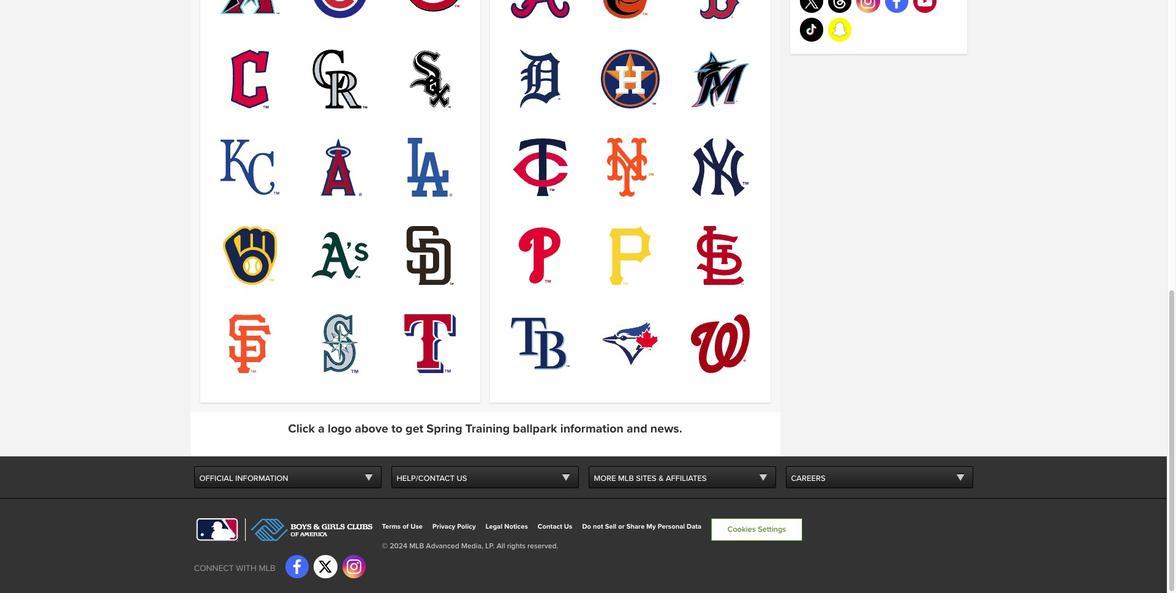 Task type: vqa. For each thing, say whether or not it's contained in the screenshot.
© 2024 MLB Advanced Media, LP. All rights reserved.
yes



Task type: describe. For each thing, give the bounding box(es) containing it.
sites
[[636, 473, 657, 483]]

los angeles angels logo image
[[311, 138, 370, 197]]

information
[[235, 473, 288, 483]]

help/contact
[[397, 473, 455, 483]]

information
[[560, 421, 624, 436]]

contact us
[[538, 522, 572, 530]]

milwaukee brewers logo image
[[221, 226, 279, 285]]

connect
[[194, 563, 234, 574]]

youtube image
[[918, 0, 933, 9]]

spring
[[427, 421, 462, 436]]

get
[[406, 421, 423, 436]]

of
[[403, 522, 409, 530]]

© 2024 mlb advanced media, lp. all rights reserved.
[[382, 542, 558, 551]]

terms of use
[[382, 522, 423, 530]]

cleveland indians logo image
[[221, 50, 279, 108]]

and
[[627, 421, 647, 436]]

click a logo above to get spring training ballpark information and news.
[[288, 421, 682, 436]]

official information
[[199, 473, 288, 483]]

mlb inside dropdown button
[[618, 473, 634, 483]]

us
[[457, 473, 467, 483]]

lp.
[[485, 542, 495, 551]]

mlb for connect with mlb
[[259, 563, 276, 574]]

atlanta braves logo image
[[511, 0, 569, 20]]

more mlb sites & affiliates
[[594, 473, 707, 483]]

pittsburgh pirates logo image
[[601, 226, 660, 285]]

more mlb sites & affiliates button
[[588, 466, 776, 488]]

legal notices
[[486, 522, 528, 530]]

terms of use link
[[382, 522, 423, 530]]

rights
[[507, 542, 526, 551]]

cookies
[[728, 524, 756, 534]]

miami marlins logo image
[[691, 50, 750, 108]]

official
[[199, 473, 233, 483]]

oakland athletics logo image
[[311, 226, 370, 285]]

detroit tigers logo image
[[511, 50, 569, 108]]

2024
[[390, 542, 407, 551]]

use
[[411, 522, 423, 530]]

houston astros logo image
[[601, 50, 660, 108]]

instagram image for x image
[[347, 559, 361, 574]]

all
[[497, 542, 505, 551]]

x image
[[804, 0, 819, 9]]

share
[[627, 522, 645, 530]]

seattle mariners logo image
[[311, 314, 370, 373]]

legal
[[486, 522, 503, 530]]

do not sell or share my personal data cookies settings
[[582, 522, 786, 534]]

©
[[382, 542, 388, 551]]

legal notices link
[[486, 522, 528, 530]]

toronto blue jays logo image
[[601, 314, 660, 373]]

connect with mlb
[[194, 563, 276, 574]]

more
[[594, 473, 616, 483]]

careers button
[[786, 466, 973, 488]]

st. louis cardinals logo image
[[691, 226, 750, 285]]

instagram image for threads image
[[861, 0, 876, 9]]

x image
[[318, 559, 333, 574]]

minnesota twins logo image
[[511, 138, 569, 197]]

boys and girls club of america image
[[245, 518, 372, 541]]

us
[[564, 522, 572, 530]]

do
[[582, 522, 591, 530]]

washington nationals logo image
[[691, 314, 750, 373]]

san francisco giants logo image
[[221, 314, 279, 373]]

do not sell or share my personal data link
[[582, 522, 702, 530]]



Task type: locate. For each thing, give the bounding box(es) containing it.
or
[[618, 522, 625, 530]]

texas rangers logo image
[[401, 314, 460, 373]]

logo
[[328, 421, 352, 436]]

mlb for © 2024 mlb advanced media, lp. all rights reserved.
[[409, 542, 424, 551]]

snapchat image
[[833, 22, 847, 37]]

new york yankees logo image
[[691, 138, 750, 197]]

baltimore orioles logo image
[[601, 0, 660, 20]]

threads image
[[833, 0, 847, 9]]

my
[[646, 522, 656, 530]]

settings
[[758, 524, 786, 534]]

1 horizontal spatial instagram image
[[861, 0, 876, 9]]

ballpark
[[513, 421, 557, 436]]

0 horizontal spatial mlb
[[259, 563, 276, 574]]

policy
[[457, 522, 476, 530]]

1 vertical spatial mlb
[[409, 542, 424, 551]]

chicago white sox logo image
[[401, 50, 460, 108]]

los angeles dodgers logo image
[[401, 138, 460, 197]]

click
[[288, 421, 315, 436]]

terms
[[382, 522, 401, 530]]

above
[[355, 421, 388, 436]]

training
[[465, 421, 510, 436]]

2 vertical spatial mlb
[[259, 563, 276, 574]]

to
[[391, 421, 403, 436]]

facebook image
[[889, 0, 904, 9]]

media,
[[461, 542, 483, 551]]

0 horizontal spatial instagram image
[[347, 559, 361, 574]]

privacy policy
[[433, 522, 476, 530]]

mlb.com image
[[194, 518, 240, 541]]

kansas city royals logo image
[[221, 138, 279, 197]]

contact
[[538, 522, 562, 530]]

mlb
[[618, 473, 634, 483], [409, 542, 424, 551], [259, 563, 276, 574]]

with
[[236, 563, 257, 574]]

personal
[[658, 522, 685, 530]]

tiktok image
[[804, 22, 819, 37]]

1 horizontal spatial mlb
[[409, 542, 424, 551]]

tampa bay rays logo image
[[511, 314, 569, 373]]

mlb left sites at right bottom
[[618, 473, 634, 483]]

instagram image right x image
[[347, 559, 361, 574]]

mlb right the with
[[259, 563, 276, 574]]

arizona diamondbacks logo image
[[221, 0, 279, 20]]

privacy
[[433, 522, 455, 530]]

san diego padres logo image
[[401, 226, 460, 285]]

boston red sox logo image
[[691, 0, 750, 20]]

affiliates
[[666, 473, 707, 483]]

data
[[687, 522, 702, 530]]

new york mets logo image
[[601, 138, 660, 197]]

advanced
[[426, 542, 459, 551]]

privacy policy link
[[433, 522, 476, 530]]

a
[[318, 421, 325, 436]]

1 vertical spatial instagram image
[[347, 559, 361, 574]]

notices
[[504, 522, 528, 530]]

official information button
[[194, 466, 381, 488]]

cookies settings button
[[711, 518, 802, 541]]

instagram image left facebook image
[[861, 0, 876, 9]]

colorado rockies logo image
[[311, 50, 370, 108]]

chicago cubs logo image
[[311, 0, 370, 20]]

cincinnati reds logo image
[[401, 0, 460, 20]]

contact us link
[[538, 522, 572, 530]]

help/contact us
[[397, 473, 467, 483]]

0 vertical spatial instagram image
[[861, 0, 876, 9]]

careers
[[791, 473, 826, 483]]

instagram image
[[861, 0, 876, 9], [347, 559, 361, 574]]

philadelphia phillies logo image
[[511, 226, 569, 285]]

sell
[[605, 522, 617, 530]]

facebook image
[[290, 559, 304, 574]]

2 horizontal spatial mlb
[[618, 473, 634, 483]]

reserved.
[[527, 542, 558, 551]]

not
[[593, 522, 603, 530]]

0 vertical spatial mlb
[[618, 473, 634, 483]]

news.
[[650, 421, 682, 436]]

&
[[659, 473, 664, 483]]

help/contact us button
[[391, 466, 579, 488]]

mlb right 2024
[[409, 542, 424, 551]]



